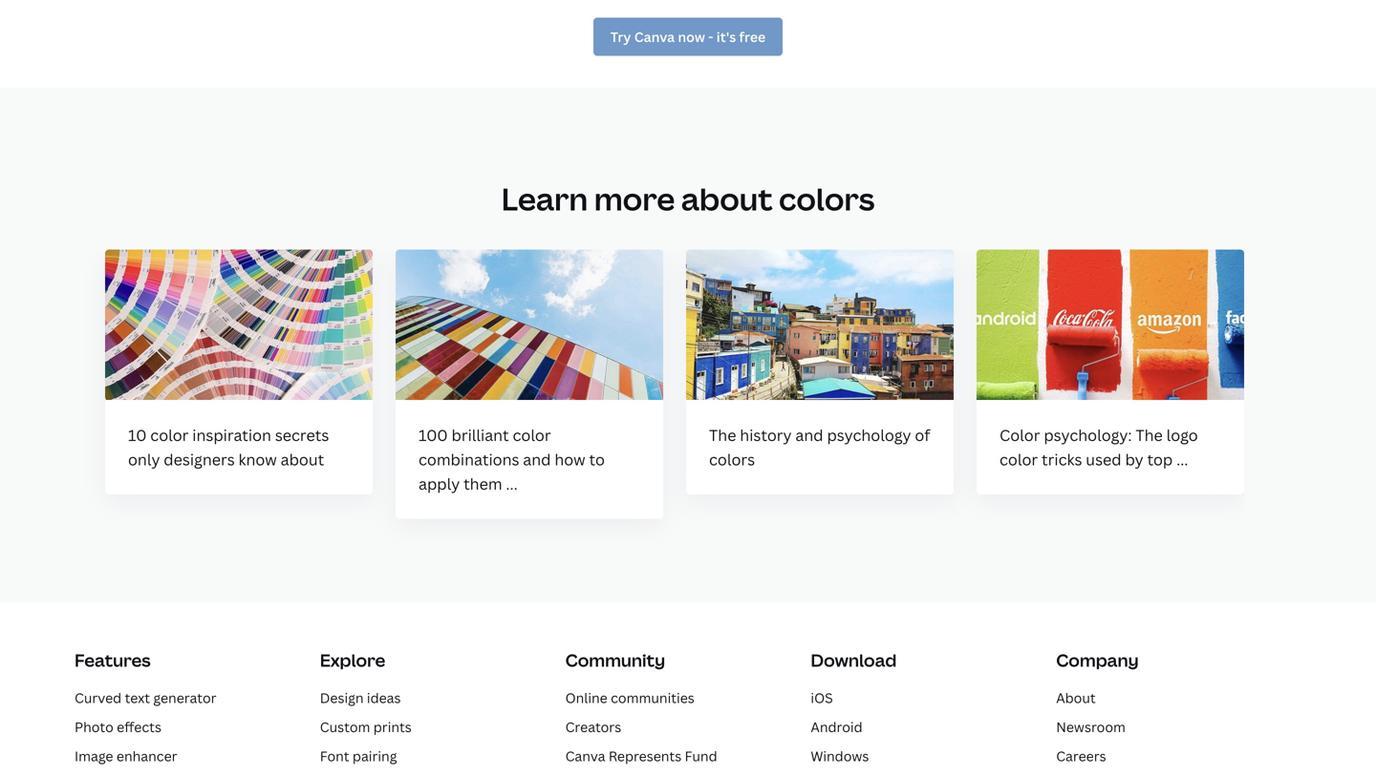 Task type: vqa. For each thing, say whether or not it's contained in the screenshot.


Task type: locate. For each thing, give the bounding box(es) containing it.
color inside color psychology: the logo color tricks used by top ...
[[1000, 450, 1038, 470]]

brilliant
[[452, 425, 509, 446]]

2 the from the left
[[1136, 425, 1163, 446]]

logo
[[1166, 425, 1198, 446]]

the up 'top'
[[1136, 425, 1163, 446]]

color inside 10 color inspiration secrets only designers know about
[[150, 425, 189, 446]]

canva represents fund
[[565, 748, 717, 766]]

and inside "100 brilliant color combinations and how to apply them ..."
[[523, 450, 551, 470]]

0 horizontal spatial ...
[[506, 474, 518, 495]]

online communities link
[[565, 690, 695, 708]]

image enhancer
[[75, 748, 177, 766]]

features
[[75, 649, 151, 673]]

more
[[594, 178, 675, 220]]

1 vertical spatial about
[[281, 450, 324, 470]]

represents
[[609, 748, 681, 766]]

1 horizontal spatial the
[[1136, 425, 1163, 446]]

enhancer
[[116, 748, 177, 766]]

1 vertical spatial ...
[[506, 474, 518, 495]]

windows
[[811, 748, 869, 766]]

... inside color psychology: the logo color tricks used by top ...
[[1176, 450, 1188, 470]]

1 vertical spatial and
[[523, 450, 551, 470]]

online communities
[[565, 690, 695, 708]]

1 horizontal spatial ...
[[1176, 450, 1188, 470]]

1 horizontal spatial colors
[[779, 178, 875, 220]]

used
[[1086, 450, 1121, 470]]

curved text generator
[[75, 690, 216, 708]]

the
[[709, 425, 736, 446], [1136, 425, 1163, 446]]

100
[[419, 425, 448, 446]]

1 vertical spatial colors
[[709, 450, 755, 470]]

about
[[1056, 690, 1096, 708]]

color right brilliant
[[513, 425, 551, 446]]

0 vertical spatial colors
[[779, 178, 875, 220]]

photo
[[75, 719, 113, 737]]

1 horizontal spatial and
[[795, 425, 823, 446]]

color right 10
[[150, 425, 189, 446]]

... right 'top'
[[1176, 450, 1188, 470]]

fund
[[685, 748, 717, 766]]

... right them
[[506, 474, 518, 495]]

and inside the history and psychology of colors
[[795, 425, 823, 446]]

generator
[[153, 690, 216, 708]]

combinations
[[419, 450, 519, 470]]

color psychology: the logo color tricks used by top ... link
[[1000, 425, 1198, 470]]

psychology
[[827, 425, 911, 446]]

the history and psychology of colors
[[709, 425, 930, 470]]

0 horizontal spatial about
[[281, 450, 324, 470]]

image enhancer link
[[75, 748, 177, 766]]

the history and psychology of colors image
[[686, 250, 954, 400]]

of
[[915, 425, 930, 446]]

font
[[320, 748, 349, 766]]

how
[[555, 450, 585, 470]]

about inside 10 color inspiration secrets only designers know about
[[281, 450, 324, 470]]

the history and psychology of colors link
[[709, 425, 930, 470]]

0 horizontal spatial color
[[150, 425, 189, 446]]

about right more
[[681, 178, 773, 220]]

0 vertical spatial ...
[[1176, 450, 1188, 470]]

and right history
[[795, 425, 823, 446]]

and
[[795, 425, 823, 446], [523, 450, 551, 470]]

10 color inspiration secrets only designers know about image
[[105, 250, 373, 400]]

inspiration
[[192, 425, 271, 446]]

text
[[125, 690, 150, 708]]

color down color at the bottom right of the page
[[1000, 450, 1038, 470]]

colors
[[779, 178, 875, 220], [709, 450, 755, 470]]

10 color inspiration secrets only designers know about
[[128, 425, 329, 470]]

2 horizontal spatial color
[[1000, 450, 1038, 470]]

explore
[[320, 649, 385, 673]]

0 horizontal spatial and
[[523, 450, 551, 470]]

100 brilliant color combinations and how to apply them ... link
[[419, 425, 605, 495]]

10 color inspiration secrets only designers know about link
[[128, 425, 329, 470]]

to
[[589, 450, 605, 470]]

about down secrets
[[281, 450, 324, 470]]

1 horizontal spatial color
[[513, 425, 551, 446]]

1 the from the left
[[709, 425, 736, 446]]

creators
[[565, 719, 621, 737]]

company
[[1056, 649, 1139, 673]]

design ideas link
[[320, 690, 401, 708]]

color
[[150, 425, 189, 446], [513, 425, 551, 446], [1000, 450, 1038, 470]]

photo effects
[[75, 719, 161, 737]]

0 horizontal spatial colors
[[709, 450, 755, 470]]

android link
[[811, 719, 863, 737]]

...
[[1176, 450, 1188, 470], [506, 474, 518, 495]]

know
[[238, 450, 277, 470]]

... for top
[[1176, 450, 1188, 470]]

pairing
[[353, 748, 397, 766]]

the inside color psychology: the logo color tricks used by top ...
[[1136, 425, 1163, 446]]

newsroom link
[[1056, 719, 1126, 737]]

creators link
[[565, 719, 621, 737]]

0 vertical spatial and
[[795, 425, 823, 446]]

and left the how
[[523, 450, 551, 470]]

effects
[[117, 719, 161, 737]]

canva represents fund link
[[565, 748, 717, 766]]

about
[[681, 178, 773, 220], [281, 450, 324, 470]]

0 horizontal spatial the
[[709, 425, 736, 446]]

... inside "100 brilliant color combinations and how to apply them ..."
[[506, 474, 518, 495]]

curved text generator link
[[75, 690, 216, 708]]

photo effects link
[[75, 719, 161, 737]]

the left history
[[709, 425, 736, 446]]

0 vertical spatial about
[[681, 178, 773, 220]]

image
[[75, 748, 113, 766]]

custom prints link
[[320, 719, 412, 737]]



Task type: describe. For each thing, give the bounding box(es) containing it.
download
[[811, 649, 897, 673]]

communities
[[611, 690, 695, 708]]

ideas
[[367, 690, 401, 708]]

windows link
[[811, 748, 869, 766]]

1 horizontal spatial about
[[681, 178, 773, 220]]

... for them
[[506, 474, 518, 495]]

design
[[320, 690, 364, 708]]

designers
[[164, 450, 235, 470]]

top
[[1147, 450, 1173, 470]]

apply
[[419, 474, 460, 495]]

them
[[464, 474, 502, 495]]

curved
[[75, 690, 122, 708]]

design ideas
[[320, 690, 401, 708]]

color psychology: the logo color tricks used by top ... image
[[977, 250, 1244, 400]]

color
[[1000, 425, 1040, 446]]

10
[[128, 425, 147, 446]]

learn
[[501, 178, 588, 220]]

newsroom
[[1056, 719, 1126, 737]]

font pairing
[[320, 748, 397, 766]]

history
[[740, 425, 792, 446]]

custom prints
[[320, 719, 412, 737]]

tricks
[[1042, 450, 1082, 470]]

color psychology: the logo color tricks used by top ...
[[1000, 425, 1198, 470]]

learn more about colors
[[501, 178, 875, 220]]

secrets
[[275, 425, 329, 446]]

the inside the history and psychology of colors
[[709, 425, 736, 446]]

ios
[[811, 690, 833, 708]]

canva
[[565, 748, 605, 766]]

community
[[565, 649, 665, 673]]

font pairing link
[[320, 748, 397, 766]]

android
[[811, 719, 863, 737]]

100 brilliant color combinations and how to apply them ... image
[[396, 250, 663, 400]]

about link
[[1056, 690, 1096, 708]]

by
[[1125, 450, 1143, 470]]

careers
[[1056, 748, 1106, 766]]

100 brilliant color combinations and how to apply them ...
[[419, 425, 605, 495]]

custom
[[320, 719, 370, 737]]

color inside "100 brilliant color combinations and how to apply them ..."
[[513, 425, 551, 446]]

ios link
[[811, 690, 833, 708]]

prints
[[373, 719, 412, 737]]

only
[[128, 450, 160, 470]]

psychology:
[[1044, 425, 1132, 446]]

careers link
[[1056, 748, 1106, 766]]

colors inside the history and psychology of colors
[[709, 450, 755, 470]]

online
[[565, 690, 608, 708]]



